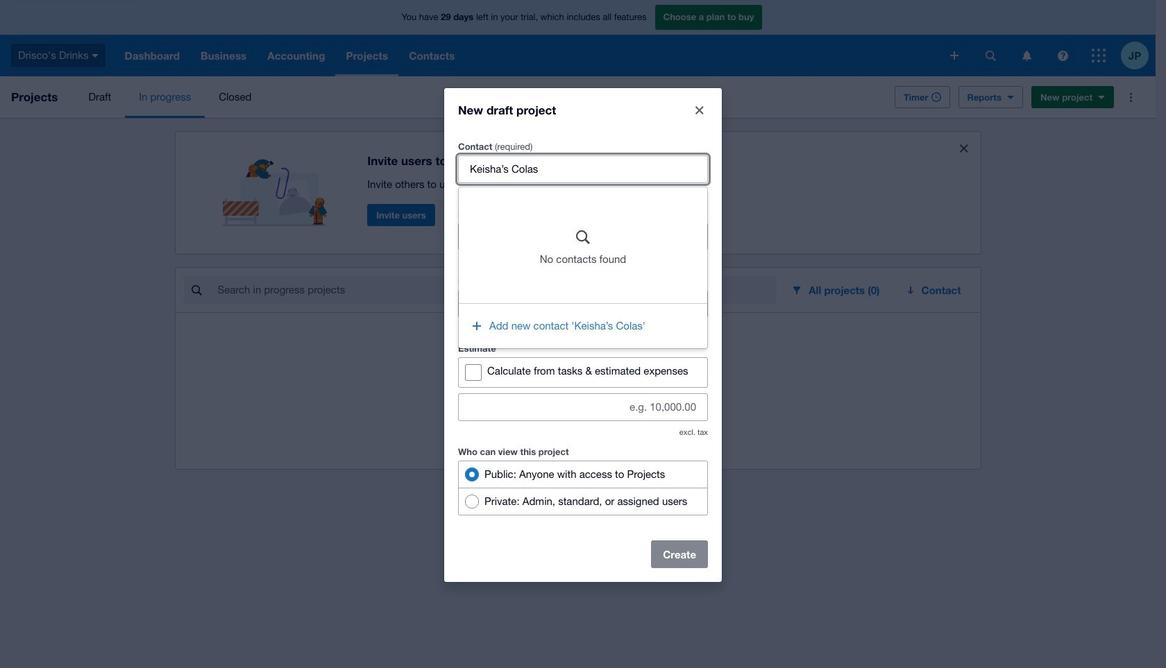 Task type: vqa. For each thing, say whether or not it's contained in the screenshot.
panel body 'document'
no



Task type: locate. For each thing, give the bounding box(es) containing it.
1 svg image from the left
[[986, 50, 996, 61]]

dialog
[[444, 88, 722, 582]]

None field
[[459, 223, 708, 250]]

1 horizontal spatial svg image
[[1023, 50, 1032, 61]]

svg image
[[1092, 49, 1106, 63], [1058, 50, 1069, 61], [951, 51, 959, 60], [92, 54, 99, 57]]

svg image
[[986, 50, 996, 61], [1023, 50, 1032, 61]]

e.g. 10,000.00 field
[[459, 394, 708, 421]]

0 vertical spatial group
[[459, 187, 708, 348]]

group
[[459, 187, 708, 348], [458, 461, 708, 516]]

Pick a date field
[[492, 291, 708, 317]]

banner
[[0, 0, 1156, 76]]

Search in progress projects search field
[[216, 277, 777, 304]]

0 horizontal spatial svg image
[[986, 50, 996, 61]]

invite users to projects image
[[223, 143, 334, 226]]



Task type: describe. For each thing, give the bounding box(es) containing it.
2 svg image from the left
[[1023, 50, 1032, 61]]

1 vertical spatial group
[[458, 461, 708, 516]]

Find or create a contact field
[[459, 156, 708, 182]]



